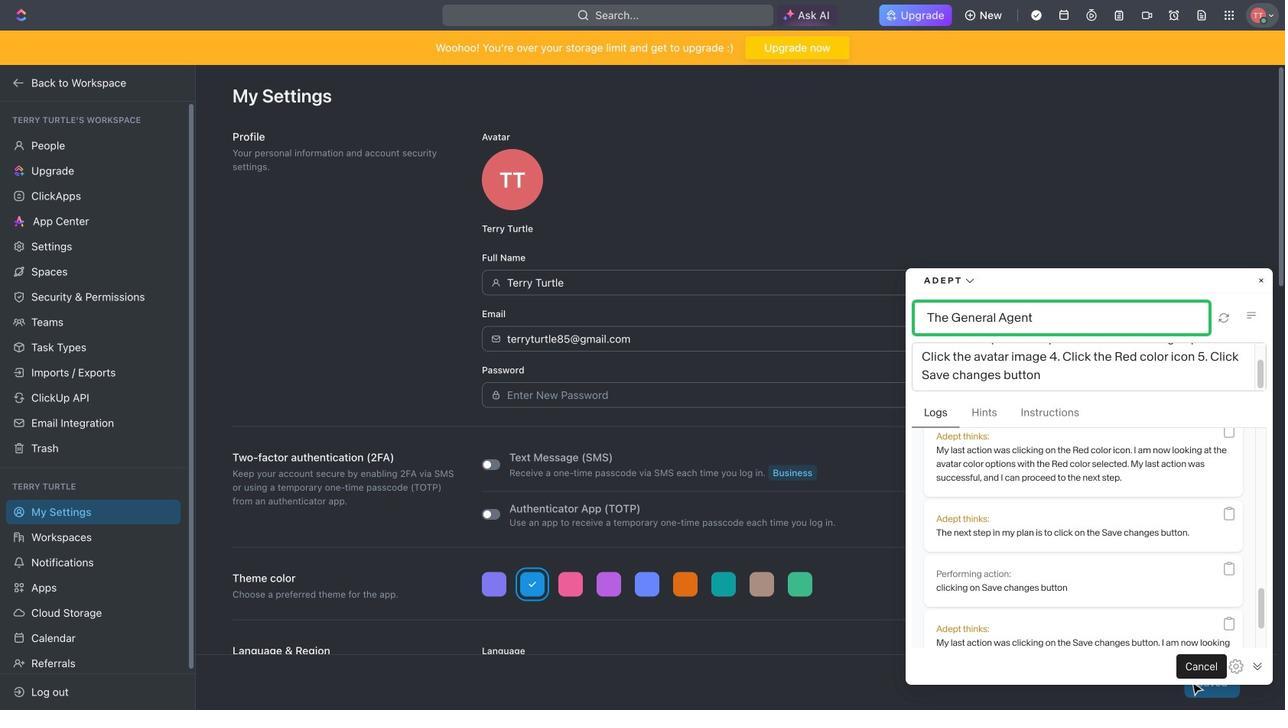 Task type: vqa. For each thing, say whether or not it's contained in the screenshot.
EVERYTHING LINK
no



Task type: locate. For each thing, give the bounding box(es) containing it.
6 option from the left
[[673, 573, 698, 597]]

list box
[[482, 573, 1240, 597]]

8 option from the left
[[750, 573, 774, 597]]

user initials: tt image
[[482, 149, 543, 210]]

option
[[482, 573, 507, 597], [520, 573, 545, 597], [559, 573, 583, 597], [597, 573, 621, 597], [635, 573, 660, 597], [673, 573, 698, 597], [712, 573, 736, 597], [750, 573, 774, 597], [788, 573, 813, 597]]

7 option from the left
[[712, 573, 736, 597]]

Enter Email text field
[[507, 327, 1231, 351]]

Enter New Password text field
[[507, 383, 1231, 408]]

1 option from the left
[[482, 573, 507, 597]]



Task type: describe. For each thing, give the bounding box(es) containing it.
4 option from the left
[[597, 573, 621, 597]]

3 option from the left
[[559, 573, 583, 597]]

available on business plans or higher element
[[769, 466, 817, 481]]

5 option from the left
[[635, 573, 660, 597]]

2 option from the left
[[520, 573, 545, 597]]

9 option from the left
[[788, 573, 813, 597]]

Enter Username text field
[[507, 271, 1231, 295]]



